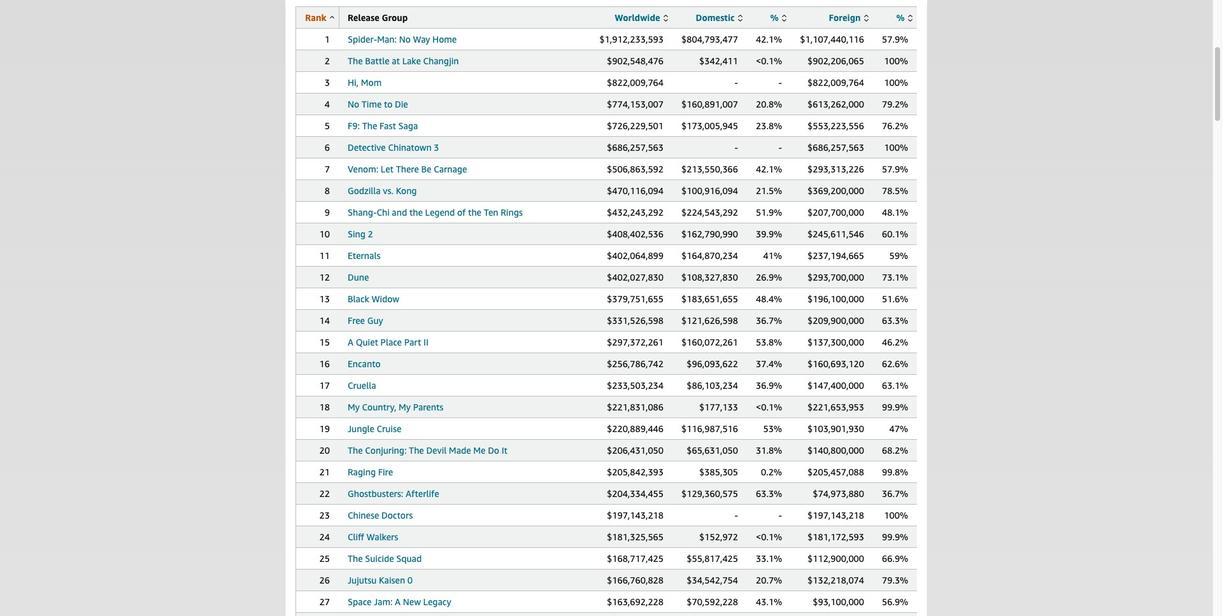 Task type: vqa. For each thing, say whether or not it's contained in the screenshot.


Task type: describe. For each thing, give the bounding box(es) containing it.
20.7%
[[756, 575, 782, 586]]

9
[[325, 207, 330, 218]]

1 $822,009,764 from the left
[[607, 77, 664, 88]]

$177,133
[[699, 402, 738, 413]]

$204,334,455
[[607, 489, 664, 499]]

shang-chi and the legend of the ten rings
[[348, 207, 523, 218]]

$205,842,393
[[607, 467, 664, 478]]

$108,327,830
[[681, 272, 738, 283]]

1 $197,143,218 from the left
[[607, 510, 664, 521]]

27
[[319, 597, 330, 608]]

0 vertical spatial 63.3%
[[882, 315, 908, 326]]

$221,831,086
[[607, 402, 664, 413]]

79.2%
[[882, 99, 908, 110]]

26
[[319, 575, 330, 586]]

venom:
[[348, 164, 378, 175]]

$237,194,665
[[808, 250, 864, 261]]

the left the devil
[[409, 445, 424, 456]]

1 $686,257,563 from the left
[[607, 142, 664, 153]]

mom
[[361, 77, 382, 88]]

2 % from the left
[[896, 12, 905, 23]]

100% for $902,206,065
[[884, 55, 908, 66]]

changjin
[[423, 55, 459, 66]]

godzilla
[[348, 185, 381, 196]]

8
[[325, 185, 330, 196]]

$55,817,425
[[687, 553, 738, 564]]

$196,100,000
[[808, 294, 864, 304]]

$121,626,598
[[681, 315, 738, 326]]

$205,457,088
[[808, 467, 864, 478]]

2 % link from the left
[[896, 12, 913, 23]]

6
[[325, 142, 330, 153]]

25
[[319, 553, 330, 564]]

76.2%
[[882, 120, 908, 131]]

1 my from the left
[[348, 402, 360, 413]]

$245,611,546
[[808, 229, 864, 239]]

saga
[[398, 120, 418, 131]]

53%
[[763, 424, 782, 434]]

way
[[413, 34, 430, 45]]

31.8%
[[756, 445, 782, 456]]

kong
[[396, 185, 417, 196]]

ghostbusters: afterlife link
[[348, 489, 439, 499]]

a quiet place part ii
[[348, 337, 428, 348]]

$160,072,261
[[681, 337, 738, 348]]

60.1%
[[882, 229, 908, 239]]

black widow link
[[348, 294, 399, 304]]

man:
[[377, 34, 397, 45]]

shang-
[[348, 207, 377, 218]]

20
[[319, 445, 330, 456]]

jungle cruise link
[[348, 424, 401, 434]]

1 horizontal spatial no
[[399, 34, 411, 45]]

12
[[319, 272, 330, 283]]

- down '0.2%'
[[779, 510, 782, 521]]

$206,431,050
[[607, 445, 664, 456]]

2 my from the left
[[399, 402, 411, 413]]

4
[[325, 99, 330, 110]]

$224,543,292
[[681, 207, 738, 218]]

time
[[362, 99, 382, 110]]

1 horizontal spatial 3
[[434, 142, 439, 153]]

free guy
[[348, 315, 383, 326]]

made
[[449, 445, 471, 456]]

1 % link from the left
[[770, 12, 787, 23]]

no time to die link
[[348, 99, 408, 110]]

$385,305
[[699, 467, 738, 478]]

chinatown
[[388, 142, 432, 153]]

<0.1% for $342,411
[[756, 55, 782, 66]]

the for battle
[[348, 55, 363, 66]]

36.9%
[[756, 380, 782, 391]]

release group
[[348, 12, 408, 23]]

0 vertical spatial 36.7%
[[756, 315, 782, 326]]

42.1% for $213,550,366
[[756, 164, 782, 175]]

quiet
[[356, 337, 378, 348]]

sing
[[348, 229, 366, 239]]

$152,972
[[699, 532, 738, 543]]

5
[[325, 120, 330, 131]]

99.9% for $221,653,953
[[882, 402, 908, 413]]

- down the 23.8%
[[779, 142, 782, 153]]

57.9% for $293,313,226
[[882, 164, 908, 175]]

free guy link
[[348, 315, 383, 326]]

my country, my parents link
[[348, 402, 444, 413]]

do
[[488, 445, 499, 456]]

0 horizontal spatial 2
[[325, 55, 330, 66]]

eternals link
[[348, 250, 381, 261]]

black
[[348, 294, 369, 304]]

a quiet place part ii link
[[348, 337, 428, 348]]

$207,700,000
[[808, 207, 864, 218]]

shang-chi and the legend of the ten rings link
[[348, 207, 523, 218]]

widow
[[372, 294, 399, 304]]

$168,717,425
[[607, 553, 664, 564]]

39.9%
[[756, 229, 782, 239]]

part
[[404, 337, 421, 348]]

99.9% for $181,172,593
[[882, 532, 908, 543]]

$137,300,000
[[808, 337, 864, 348]]

$902,206,065
[[808, 55, 864, 66]]

0.2%
[[761, 467, 782, 478]]

to
[[384, 99, 393, 110]]

the right f9:
[[362, 120, 377, 131]]

$297,372,261
[[607, 337, 664, 348]]

- up 20.8%
[[779, 77, 782, 88]]

let
[[381, 164, 394, 175]]

- down $342,411
[[735, 77, 738, 88]]

$93,100,000
[[813, 597, 864, 608]]

$432,243,292
[[607, 207, 664, 218]]

$213,550,366
[[681, 164, 738, 175]]

56.9%
[[882, 597, 908, 608]]

73.1%
[[882, 272, 908, 283]]

23
[[319, 510, 330, 521]]

encanto link
[[348, 359, 381, 369]]

14
[[319, 315, 330, 326]]

$173,005,945
[[681, 120, 738, 131]]

$613,262,000
[[808, 99, 864, 110]]

hi,
[[348, 77, 359, 88]]

1 % from the left
[[770, 12, 779, 23]]

59%
[[889, 250, 908, 261]]



Task type: locate. For each thing, give the bounding box(es) containing it.
the down the cliff
[[348, 553, 363, 564]]

42.1% right $804,793,477
[[756, 34, 782, 45]]

0 vertical spatial <0.1%
[[756, 55, 782, 66]]

4 100% from the top
[[884, 510, 908, 521]]

worldwide
[[615, 12, 660, 23]]

0 horizontal spatial %
[[770, 12, 779, 23]]

$256,786,742
[[607, 359, 664, 369]]

1 horizontal spatial 2
[[368, 229, 373, 239]]

$129,360,575
[[681, 489, 738, 499]]

doctors
[[382, 510, 413, 521]]

cliff walkers
[[348, 532, 398, 543]]

no left way on the left of page
[[399, 34, 411, 45]]

no time to die
[[348, 99, 408, 110]]

my up jungle
[[348, 402, 360, 413]]

2 down 1
[[325, 55, 330, 66]]

79.3%
[[882, 575, 908, 586]]

$164,870,234
[[681, 250, 738, 261]]

the for suicide
[[348, 553, 363, 564]]

1 horizontal spatial $686,257,563
[[808, 142, 864, 153]]

0 horizontal spatial 63.3%
[[756, 489, 782, 499]]

the right and
[[409, 207, 423, 218]]

$1,107,440,116
[[800, 34, 864, 45]]

$74,973,880
[[813, 489, 864, 499]]

cruella link
[[348, 380, 376, 391]]

0 horizontal spatial $686,257,563
[[607, 142, 664, 153]]

0 horizontal spatial no
[[348, 99, 359, 110]]

2 99.9% from the top
[[882, 532, 908, 543]]

100% for $686,257,563
[[884, 142, 908, 153]]

my country, my parents
[[348, 402, 444, 413]]

the down jungle
[[348, 445, 363, 456]]

rings
[[501, 207, 523, 218]]

$116,987,516
[[681, 424, 738, 434]]

2 the from the left
[[468, 207, 482, 218]]

$686,257,563 up '$293,313,226'
[[808, 142, 864, 153]]

no left 'time'
[[348, 99, 359, 110]]

% link right 'domestic' link
[[770, 12, 787, 23]]

$506,863,592
[[607, 164, 664, 175]]

the
[[409, 207, 423, 218], [468, 207, 482, 218]]

% right 'domestic' link
[[770, 12, 779, 23]]

1 <0.1% from the top
[[756, 55, 782, 66]]

36.7% up 53.8% in the right bottom of the page
[[756, 315, 782, 326]]

0 vertical spatial 2
[[325, 55, 330, 66]]

kaisen
[[379, 575, 405, 586]]

2 <0.1% from the top
[[756, 402, 782, 413]]

1 horizontal spatial 36.7%
[[882, 489, 908, 499]]

11
[[319, 250, 330, 261]]

2 $686,257,563 from the left
[[808, 142, 864, 153]]

suicide
[[365, 553, 394, 564]]

$34,542,754
[[687, 575, 738, 586]]

0 horizontal spatial 3
[[325, 77, 330, 88]]

0 horizontal spatial my
[[348, 402, 360, 413]]

country,
[[362, 402, 396, 413]]

1 horizontal spatial the
[[468, 207, 482, 218]]

venom: let there be carnage
[[348, 164, 467, 175]]

2 57.9% from the top
[[882, 164, 908, 175]]

99.9% up the 66.9% on the right bottom of the page
[[882, 532, 908, 543]]

$822,009,764 down $902,548,476
[[607, 77, 664, 88]]

fast
[[380, 120, 396, 131]]

$402,027,830
[[607, 272, 664, 283]]

$147,400,000
[[808, 380, 864, 391]]

spider-man: no way home
[[348, 34, 457, 45]]

vs.
[[383, 185, 394, 196]]

1 vertical spatial 63.3%
[[756, 489, 782, 499]]

parents
[[413, 402, 444, 413]]

0 horizontal spatial the
[[409, 207, 423, 218]]

100% for $197,143,218
[[884, 510, 908, 521]]

3
[[325, 77, 330, 88], [434, 142, 439, 153]]

ghostbusters:
[[348, 489, 403, 499]]

3 up 4
[[325, 77, 330, 88]]

jungle cruise
[[348, 424, 401, 434]]

0 vertical spatial a
[[348, 337, 353, 348]]

raging fire
[[348, 467, 393, 478]]

new
[[403, 597, 421, 608]]

19
[[319, 424, 330, 434]]

2 right sing
[[368, 229, 373, 239]]

1 vertical spatial 42.1%
[[756, 164, 782, 175]]

1 vertical spatial a
[[395, 597, 401, 608]]

0 vertical spatial 99.9%
[[882, 402, 908, 413]]

% link
[[770, 12, 787, 23], [896, 12, 913, 23]]

53.8%
[[756, 337, 782, 348]]

0 horizontal spatial % link
[[770, 12, 787, 23]]

$822,009,764 up $613,262,000
[[808, 77, 864, 88]]

1 vertical spatial no
[[348, 99, 359, 110]]

my left parents
[[399, 402, 411, 413]]

1 horizontal spatial $197,143,218
[[808, 510, 864, 521]]

42.1%
[[756, 34, 782, 45], [756, 164, 782, 175]]

$293,313,226
[[808, 164, 864, 175]]

42.1% up 21.5% at right top
[[756, 164, 782, 175]]

foreign
[[829, 12, 861, 23]]

raging fire link
[[348, 467, 393, 478]]

1 horizontal spatial $822,009,764
[[808, 77, 864, 88]]

1 vertical spatial 99.9%
[[882, 532, 908, 543]]

me
[[473, 445, 486, 456]]

1 vertical spatial 57.9%
[[882, 164, 908, 175]]

1 horizontal spatial %
[[896, 12, 905, 23]]

57.9% right $1,107,440,116
[[882, 34, 908, 45]]

$553,223,556
[[808, 120, 864, 131]]

2 $822,009,764 from the left
[[808, 77, 864, 88]]

space jam: a new legacy
[[348, 597, 451, 608]]

<0.1% down 36.9%
[[756, 402, 782, 413]]

21
[[319, 467, 330, 478]]

$293,700,000
[[808, 272, 864, 283]]

68.2%
[[882, 445, 908, 456]]

57.9% up 78.5%
[[882, 164, 908, 175]]

<0.1% up the 33.1%
[[756, 532, 782, 543]]

1 horizontal spatial a
[[395, 597, 401, 608]]

- up $152,972
[[735, 510, 738, 521]]

42.1% for $804,793,477
[[756, 34, 782, 45]]

chinese
[[348, 510, 379, 521]]

99.8%
[[882, 467, 908, 478]]

1 vertical spatial 36.7%
[[882, 489, 908, 499]]

dune
[[348, 272, 369, 283]]

$233,503,234
[[607, 380, 664, 391]]

47%
[[889, 424, 908, 434]]

2 $197,143,218 from the left
[[808, 510, 864, 521]]

1 57.9% from the top
[[882, 34, 908, 45]]

the for conjuring:
[[348, 445, 363, 456]]

carnage
[[434, 164, 467, 175]]

jam:
[[374, 597, 393, 608]]

0 vertical spatial 3
[[325, 77, 330, 88]]

1 100% from the top
[[884, 55, 908, 66]]

spider-
[[348, 34, 377, 45]]

% right the foreign 'link'
[[896, 12, 905, 23]]

13
[[319, 294, 330, 304]]

<0.1% for $152,972
[[756, 532, 782, 543]]

1 the from the left
[[409, 207, 423, 218]]

$822,009,764
[[607, 77, 664, 88], [808, 77, 864, 88]]

cliff
[[348, 532, 364, 543]]

$197,143,218 up $181,172,593
[[808, 510, 864, 521]]

0 vertical spatial no
[[399, 34, 411, 45]]

group
[[382, 12, 408, 23]]

$86,103,234
[[687, 380, 738, 391]]

cruella
[[348, 380, 376, 391]]

of
[[457, 207, 466, 218]]

the up hi,
[[348, 55, 363, 66]]

hi, mom
[[348, 77, 382, 88]]

lake
[[402, 55, 421, 66]]

1 horizontal spatial my
[[399, 402, 411, 413]]

0 vertical spatial 42.1%
[[756, 34, 782, 45]]

venom: let there be carnage link
[[348, 164, 467, 175]]

2 vertical spatial <0.1%
[[756, 532, 782, 543]]

$342,411
[[699, 55, 738, 66]]

chinese doctors
[[348, 510, 413, 521]]

$65,631,050
[[687, 445, 738, 456]]

$902,548,476
[[607, 55, 664, 66]]

conjuring:
[[365, 445, 407, 456]]

2 42.1% from the top
[[756, 164, 782, 175]]

1 vertical spatial 2
[[368, 229, 373, 239]]

sing 2 link
[[348, 229, 373, 239]]

1 horizontal spatial 63.3%
[[882, 315, 908, 326]]

57.9% for $1,107,440,116
[[882, 34, 908, 45]]

0 vertical spatial 57.9%
[[882, 34, 908, 45]]

- up $213,550,366
[[735, 142, 738, 153]]

and
[[392, 207, 407, 218]]

a left new on the left of the page
[[395, 597, 401, 608]]

3 100% from the top
[[884, 142, 908, 153]]

the right of
[[468, 207, 482, 218]]

99.9% down 63.1%
[[882, 402, 908, 413]]

%
[[770, 12, 779, 23], [896, 12, 905, 23]]

home
[[433, 34, 457, 45]]

<0.1% for $177,133
[[756, 402, 782, 413]]

1 42.1% from the top
[[756, 34, 782, 45]]

1 vertical spatial <0.1%
[[756, 402, 782, 413]]

hi, mom link
[[348, 77, 382, 88]]

free
[[348, 315, 365, 326]]

rank link
[[305, 12, 334, 23], [305, 12, 334, 23]]

36.7% down 99.8%
[[882, 489, 908, 499]]

$402,064,899
[[607, 250, 664, 261]]

a
[[348, 337, 353, 348], [395, 597, 401, 608]]

63.3% down 51.6%
[[882, 315, 908, 326]]

37.4%
[[756, 359, 782, 369]]

1 vertical spatial 3
[[434, 142, 439, 153]]

$197,143,218 down '$204,334,455'
[[607, 510, 664, 521]]

sing 2
[[348, 229, 373, 239]]

a left quiet
[[348, 337, 353, 348]]

jujutsu kaisen 0 link
[[348, 575, 413, 586]]

<0.1% up 20.8%
[[756, 55, 782, 66]]

die
[[395, 99, 408, 110]]

33.1%
[[756, 553, 782, 564]]

0 horizontal spatial $822,009,764
[[607, 77, 664, 88]]

62.6%
[[882, 359, 908, 369]]

22
[[319, 489, 330, 499]]

$686,257,563 down $726,229,501
[[607, 142, 664, 153]]

3 <0.1% from the top
[[756, 532, 782, 543]]

66.9%
[[882, 553, 908, 564]]

0 horizontal spatial $197,143,218
[[607, 510, 664, 521]]

0 horizontal spatial 36.7%
[[756, 315, 782, 326]]

63.3% down '0.2%'
[[756, 489, 782, 499]]

2 100% from the top
[[884, 77, 908, 88]]

detective chinatown 3
[[348, 142, 439, 153]]

100% for $822,009,764
[[884, 77, 908, 88]]

0 horizontal spatial a
[[348, 337, 353, 348]]

1 horizontal spatial % link
[[896, 12, 913, 23]]

1 99.9% from the top
[[882, 402, 908, 413]]

48.1%
[[882, 207, 908, 218]]

% link right the foreign 'link'
[[896, 12, 913, 23]]

3 up the carnage
[[434, 142, 439, 153]]

ten
[[484, 207, 498, 218]]



